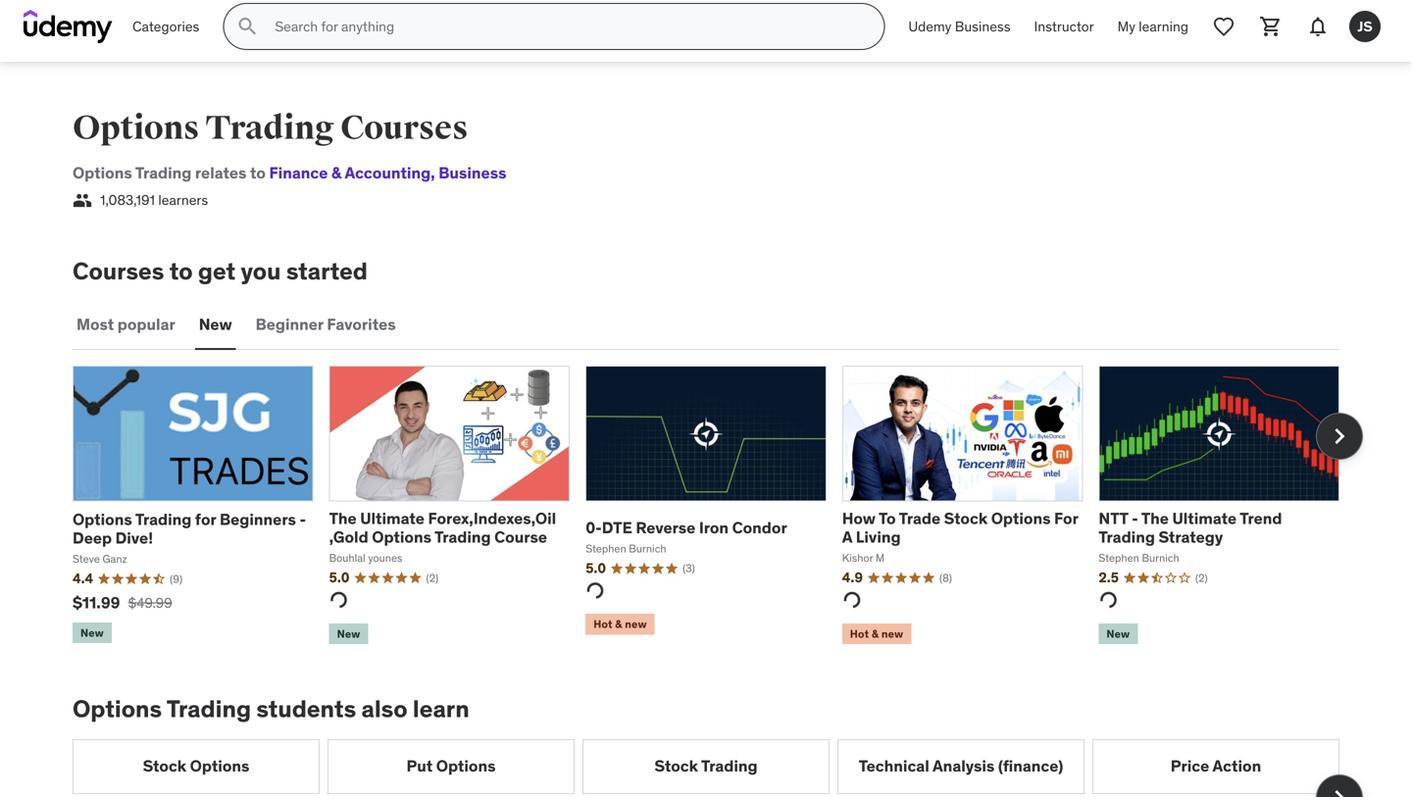 Task type: locate. For each thing, give the bounding box(es) containing it.
0 vertical spatial courses
[[340, 108, 468, 149]]

course
[[494, 527, 547, 547]]

the inside ntt - the ultimate trend trading strategy
[[1141, 508, 1169, 528]]

finance
[[269, 163, 328, 183]]

business link
[[431, 163, 506, 183]]

ultimate
[[360, 508, 425, 528], [1172, 508, 1237, 528]]

udemy image
[[24, 10, 113, 43]]

get
[[198, 256, 235, 286]]

1 horizontal spatial the
[[1141, 508, 1169, 528]]

- inside options trading for beginners - deep dive!
[[300, 509, 306, 529]]

trading
[[205, 108, 334, 149], [135, 163, 192, 183], [135, 509, 192, 529], [435, 527, 491, 547], [1099, 527, 1155, 547], [166, 694, 251, 724], [701, 756, 758, 776]]

loading image down a
[[839, 587, 865, 613]]

2 carousel element from the top
[[73, 739, 1363, 797]]

to
[[250, 163, 266, 183], [169, 256, 193, 286]]

to left get
[[169, 256, 193, 286]]

living
[[856, 527, 901, 547]]

most
[[76, 314, 114, 334]]

0 horizontal spatial courses
[[73, 256, 164, 286]]

for
[[1054, 508, 1078, 528]]

0 vertical spatial carousel element
[[73, 366, 1363, 648]]

- right the beginners
[[300, 509, 306, 529]]

loading image for 0-dte reverse iron condor
[[582, 577, 609, 604]]

options inside options trading for beginners - deep dive!
[[73, 509, 132, 529]]

1 horizontal spatial -
[[1132, 508, 1138, 528]]

the ultimate forex,indexes,oil ,gold options trading course link
[[329, 508, 556, 547]]

put options
[[406, 756, 496, 776]]

courses up accounting
[[340, 108, 468, 149]]

Search for anything text field
[[271, 10, 860, 43]]

,gold
[[329, 527, 368, 547]]

0 vertical spatial business
[[955, 18, 1011, 35]]

stock options link
[[73, 739, 320, 794]]

learn
[[413, 694, 469, 724]]

strategy
[[1159, 527, 1223, 547]]

analysis
[[933, 756, 995, 776]]

1 ultimate from the left
[[360, 508, 425, 528]]

instructor link
[[1022, 3, 1106, 50]]

instructor
[[1034, 18, 1094, 35]]

0 horizontal spatial loading image
[[582, 577, 609, 604]]

2 the from the left
[[1141, 508, 1169, 528]]

technical
[[859, 756, 929, 776]]

the
[[329, 508, 357, 528], [1141, 508, 1169, 528]]

1 vertical spatial carousel element
[[73, 739, 1363, 797]]

my
[[1118, 18, 1136, 35]]

learning
[[1139, 18, 1189, 35]]

the up loading icon
[[329, 508, 357, 528]]

trading for options trading for beginners - deep dive!
[[135, 509, 192, 529]]

trading inside ntt - the ultimate trend trading strategy
[[1099, 527, 1155, 547]]

price action
[[1171, 756, 1261, 776]]

options trading courses
[[73, 108, 468, 149]]

1 horizontal spatial ultimate
[[1172, 508, 1237, 528]]

1 vertical spatial business
[[439, 163, 506, 183]]

courses
[[340, 108, 468, 149], [73, 256, 164, 286]]

trading inside options trading for beginners - deep dive!
[[135, 509, 192, 529]]

action
[[1213, 756, 1261, 776]]

carousel element containing stock options
[[73, 739, 1363, 797]]

1 vertical spatial to
[[169, 256, 193, 286]]

business right accounting
[[439, 163, 506, 183]]

0-
[[586, 518, 602, 538]]

ntt - the ultimate trend trading strategy
[[1099, 508, 1282, 547]]

0 horizontal spatial to
[[169, 256, 193, 286]]

- inside ntt - the ultimate trend trading strategy
[[1132, 508, 1138, 528]]

options
[[73, 108, 199, 149], [73, 163, 132, 183], [991, 508, 1051, 528], [73, 509, 132, 529], [372, 527, 431, 547], [73, 694, 162, 724], [190, 756, 249, 776], [436, 756, 496, 776]]

courses up "most popular"
[[73, 256, 164, 286]]

1 the from the left
[[329, 508, 357, 528]]

-
[[1132, 508, 1138, 528], [300, 509, 306, 529]]

0 horizontal spatial stock
[[143, 756, 186, 776]]

1,083,191
[[100, 191, 155, 209]]

0 horizontal spatial business
[[439, 163, 506, 183]]

&
[[331, 163, 341, 183]]

1 horizontal spatial loading image
[[839, 587, 865, 613]]

options trading for beginners - deep dive!
[[73, 509, 306, 548]]

loading image down "0-"
[[582, 577, 609, 604]]

2 ultimate from the left
[[1172, 508, 1237, 528]]

small image
[[73, 191, 92, 210]]

next image
[[1324, 421, 1355, 452]]

0 horizontal spatial -
[[300, 509, 306, 529]]

the right ntt at bottom
[[1141, 508, 1169, 528]]

loading image for ntt - the ultimate trend trading strategy
[[1095, 587, 1122, 613]]

submit search image
[[236, 15, 259, 38]]

ntt
[[1099, 508, 1128, 528]]

stock for stock trading
[[655, 756, 698, 776]]

2 horizontal spatial stock
[[944, 508, 988, 528]]

trading inside the ultimate forex,indexes,oil ,gold options trading course
[[435, 527, 491, 547]]

0 horizontal spatial ultimate
[[360, 508, 425, 528]]

beginner
[[256, 314, 323, 334]]

students
[[256, 694, 356, 724]]

loading image down ntt at bottom
[[1095, 587, 1122, 613]]

business right udemy
[[955, 18, 1011, 35]]

stock
[[944, 508, 988, 528], [143, 756, 186, 776], [655, 756, 698, 776]]

trading for options trading relates to finance & accounting business
[[135, 163, 192, 183]]

stock inside how to trade stock options for a living
[[944, 508, 988, 528]]

- right ntt at bottom
[[1132, 508, 1138, 528]]

relates
[[195, 163, 247, 183]]

business
[[955, 18, 1011, 35], [439, 163, 506, 183]]

to right relates
[[250, 163, 266, 183]]

options trading relates to finance & accounting business
[[73, 163, 506, 183]]

0 horizontal spatial the
[[329, 508, 357, 528]]

1 horizontal spatial business
[[955, 18, 1011, 35]]

1 horizontal spatial to
[[250, 163, 266, 183]]

my learning
[[1118, 18, 1189, 35]]

0 vertical spatial to
[[250, 163, 266, 183]]

for
[[195, 509, 216, 529]]

1 carousel element from the top
[[73, 366, 1363, 648]]

to
[[879, 508, 896, 528]]

my learning link
[[1106, 3, 1200, 50]]

1 horizontal spatial stock
[[655, 756, 698, 776]]

options trading for beginners - deep dive! link
[[73, 509, 306, 548]]

trading for options trading courses
[[205, 108, 334, 149]]

stock trading link
[[583, 739, 830, 794]]

1 horizontal spatial courses
[[340, 108, 468, 149]]

accounting
[[345, 163, 431, 183]]

1,083,191 learners
[[100, 191, 208, 209]]

new button
[[195, 301, 236, 348]]

2 horizontal spatial loading image
[[1095, 587, 1122, 613]]

carousel element
[[73, 366, 1363, 648], [73, 739, 1363, 797]]

loading image
[[582, 577, 609, 604], [839, 587, 865, 613], [1095, 587, 1122, 613]]



Task type: describe. For each thing, give the bounding box(es) containing it.
put
[[406, 756, 433, 776]]

how
[[842, 508, 876, 528]]

forex,indexes,oil
[[428, 508, 556, 528]]

finance & accounting link
[[269, 163, 431, 183]]

notifications image
[[1306, 15, 1330, 38]]

favorites
[[327, 314, 396, 334]]

categories
[[132, 18, 199, 35]]

trading for stock trading
[[701, 756, 758, 776]]

ntt - the ultimate trend trading strategy link
[[1099, 508, 1282, 547]]

deep
[[73, 528, 112, 548]]

trade
[[899, 508, 941, 528]]

(finance)
[[998, 756, 1063, 776]]

options inside how to trade stock options for a living
[[991, 508, 1051, 528]]

how to trade stock options for a living link
[[842, 508, 1078, 547]]

beginners
[[220, 509, 296, 529]]

trend
[[1240, 508, 1282, 528]]

the inside the ultimate forex,indexes,oil ,gold options trading course
[[329, 508, 357, 528]]

loading image for how to trade stock options for a living
[[839, 587, 865, 613]]

condor
[[732, 518, 787, 538]]

a
[[842, 527, 852, 547]]

technical analysis (finance)
[[859, 756, 1063, 776]]

ultimate inside ntt - the ultimate trend trading strategy
[[1172, 508, 1237, 528]]

carousel element containing the ultimate forex,indexes,oil ,gold options trading course
[[73, 366, 1363, 648]]

popular
[[117, 314, 175, 334]]

shopping cart with 0 items image
[[1259, 15, 1283, 38]]

js link
[[1342, 3, 1389, 50]]

options inside the ultimate forex,indexes,oil ,gold options trading course
[[372, 527, 431, 547]]

trading for options trading students also learn
[[166, 694, 251, 724]]

udemy business
[[908, 18, 1011, 35]]

courses to get you started
[[73, 256, 368, 286]]

learners
[[158, 191, 208, 209]]

next image
[[1324, 782, 1355, 797]]

0-dte reverse iron condor
[[586, 518, 787, 538]]

new
[[199, 314, 232, 334]]

dive!
[[115, 528, 153, 548]]

loading image
[[326, 587, 352, 613]]

also
[[361, 694, 408, 724]]

beginner favorites
[[256, 314, 396, 334]]

stock for stock options
[[143, 756, 186, 776]]

most popular
[[76, 314, 175, 334]]

iron
[[699, 518, 729, 538]]

beginner favorites button
[[252, 301, 400, 348]]

price
[[1171, 756, 1209, 776]]

options trading students also learn
[[73, 694, 469, 724]]

wishlist image
[[1212, 15, 1236, 38]]

price action link
[[1092, 739, 1340, 794]]

dte
[[602, 518, 632, 538]]

categories button
[[121, 3, 211, 50]]

udemy
[[908, 18, 952, 35]]

the ultimate forex,indexes,oil ,gold options trading course
[[329, 508, 556, 547]]

you
[[241, 256, 281, 286]]

1 vertical spatial courses
[[73, 256, 164, 286]]

how to trade stock options for a living
[[842, 508, 1078, 547]]

0-dte reverse iron condor link
[[586, 518, 787, 538]]

stock options
[[143, 756, 249, 776]]

reverse
[[636, 518, 696, 538]]

started
[[286, 256, 368, 286]]

most popular button
[[73, 301, 179, 348]]

ultimate inside the ultimate forex,indexes,oil ,gold options trading course
[[360, 508, 425, 528]]

stock trading
[[655, 756, 758, 776]]

js
[[1358, 17, 1373, 35]]

udemy business link
[[897, 3, 1022, 50]]

put options link
[[328, 739, 575, 794]]

technical analysis (finance) link
[[837, 739, 1085, 794]]



Task type: vqa. For each thing, say whether or not it's contained in the screenshot.
bottommost to
yes



